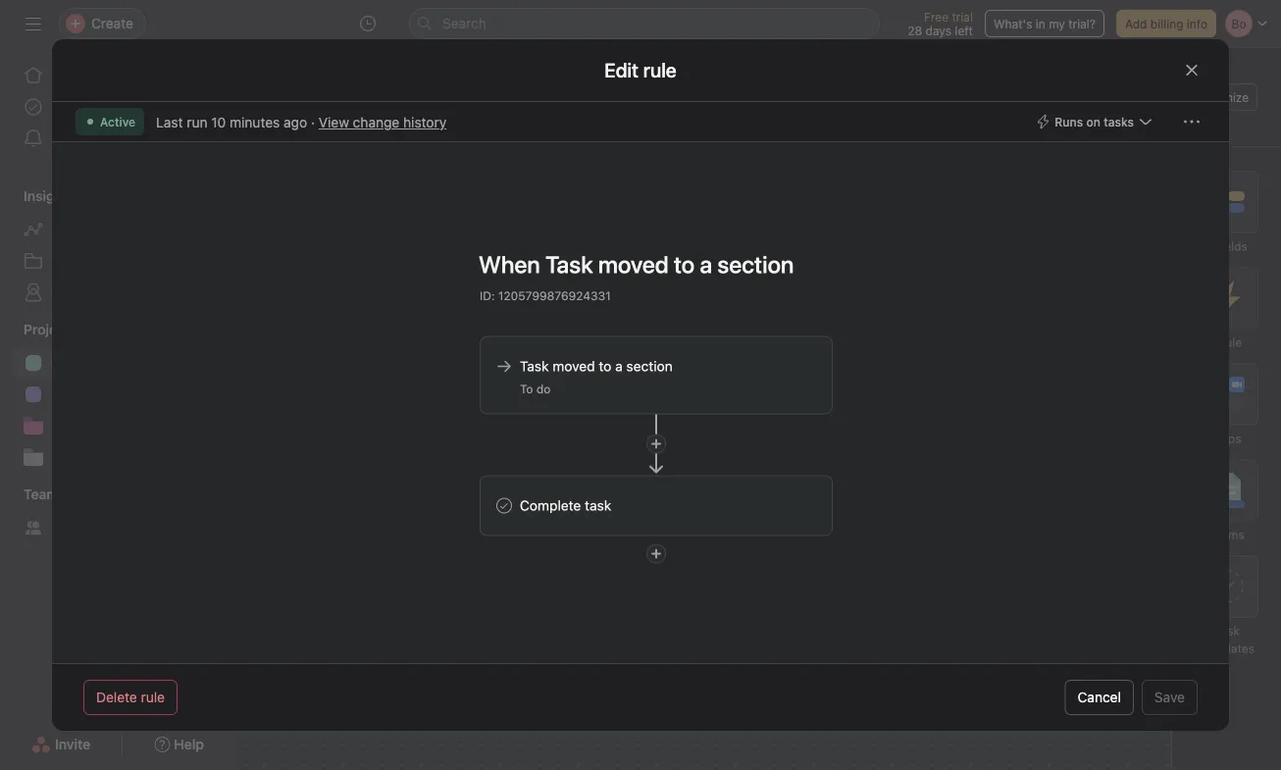 Task type: locate. For each thing, give the bounding box(es) containing it.
goals link
[[12, 277, 224, 308]]

1 up when tasks move to this sectio
[[1131, 400, 1136, 414]]

my inside projects element
[[51, 449, 70, 465]]

3 my from the top
[[51, 519, 70, 536]]

1 for 1 rule
[[1212, 335, 1218, 349]]

1 horizontal spatial when
[[1111, 451, 1144, 465]]

1 up the 1 incomplete task
[[1212, 335, 1218, 349]]

free trial 28 days left
[[908, 10, 973, 37]]

workspace
[[74, 519, 142, 536]]

what's in my trial?
[[994, 17, 1096, 30]]

1 vertical spatial rule
[[141, 689, 165, 705]]

reporting link
[[12, 214, 224, 245]]

add billing info button
[[1116, 10, 1216, 37]]

my up inbox
[[51, 99, 70, 115]]

left
[[955, 24, 973, 37]]

0 horizontal spatial complete task
[[520, 497, 611, 514]]

to inside how will tasks be added to this project?
[[559, 325, 576, 348]]

free
[[924, 10, 949, 24]]

to left an
[[1174, 573, 1186, 590]]

tasks
[[74, 99, 107, 115], [1104, 115, 1134, 129], [420, 325, 467, 348], [806, 400, 835, 414], [747, 451, 777, 465], [1147, 451, 1177, 465]]

cancel
[[1078, 689, 1121, 705]]

0 vertical spatial add
[[1125, 17, 1147, 30]]

add left an
[[1145, 573, 1170, 590]]

1 for 1 incomplete task
[[1131, 400, 1136, 414]]

my
[[1049, 17, 1065, 30]]

task inside popup button
[[585, 497, 611, 514]]

task inside task templates
[[1214, 624, 1240, 638]]

on
[[1086, 115, 1101, 129]]

to inside add to an additional p button
[[1174, 573, 1186, 590]]

move down the 1 incomplete task
[[1181, 451, 1211, 465]]

mark complete button
[[707, 492, 1011, 541]]

when inside the "when tasks move to this section, do this automatically:"
[[711, 451, 744, 465]]

rule
[[1221, 335, 1242, 349], [141, 689, 165, 705]]

0 horizontal spatial do
[[536, 382, 551, 396]]

when for mark complete
[[711, 451, 744, 465]]

0 vertical spatial my
[[51, 99, 70, 115]]

tasks inside my tasks link
[[74, 99, 107, 115]]

0 horizontal spatial when
[[711, 451, 744, 465]]

1 horizontal spatial incomplete
[[1140, 400, 1201, 414]]

1 incomplete from the left
[[741, 400, 803, 414]]

add
[[1125, 17, 1147, 30], [1145, 573, 1170, 590]]

1 when from the left
[[711, 451, 744, 465]]

0 horizontal spatial task
[[520, 358, 549, 374]]

1205799876924331
[[498, 289, 611, 303]]

move inside when tasks move to this sectio
[[1181, 451, 1211, 465]]

0 vertical spatial do
[[536, 382, 551, 396]]

move inside the "when tasks move to this section, do this automatically:"
[[780, 451, 811, 465]]

reporting
[[51, 221, 113, 237]]

1 this from the left
[[829, 451, 850, 465]]

moved
[[553, 358, 595, 374]]

be
[[471, 325, 493, 348]]

do
[[536, 382, 551, 396], [902, 451, 916, 465]]

1 move from the left
[[780, 451, 811, 465]]

move up automatically:
[[780, 451, 811, 465]]

how will tasks be added to this project?
[[342, 325, 576, 375]]

10
[[211, 114, 226, 130]]

this down apps
[[1229, 451, 1250, 465]]

overview link
[[263, 121, 339, 142]]

0 horizontal spatial rule
[[141, 689, 165, 705]]

3 incomplete tasks
[[731, 400, 835, 414]]

rule up the 1 incomplete task
[[1221, 335, 1242, 349]]

marketing link
[[12, 410, 224, 441]]

to left section,
[[814, 451, 826, 465]]

delete rule
[[96, 689, 165, 705]]

search list box
[[409, 8, 880, 39]]

tasks inside runs on tasks dropdown button
[[1104, 115, 1134, 129]]

projects
[[24, 321, 77, 337]]

last run 10 minutes ago · view change history
[[156, 114, 447, 130]]

2 this from the left
[[919, 451, 940, 465]]

to down apps
[[1214, 451, 1226, 465]]

rule right delete
[[141, 689, 165, 705]]

runs on tasks
[[1055, 115, 1134, 129]]

1
[[1212, 335, 1218, 349], [1131, 400, 1136, 414]]

when down the 1 incomplete task
[[1111, 451, 1144, 465]]

0 horizontal spatial move
[[780, 451, 811, 465]]

this right section,
[[919, 451, 940, 465]]

forms
[[1210, 528, 1244, 541]]

save
[[1154, 689, 1185, 705]]

do right to
[[536, 382, 551, 396]]

projects element
[[0, 312, 235, 477]]

1 my from the top
[[51, 99, 70, 115]]

overview
[[279, 123, 339, 139]]

1 vertical spatial my
[[51, 449, 70, 465]]

id: 1205799876924331
[[480, 289, 611, 303]]

2 incomplete from the left
[[1140, 400, 1201, 414]]

edit rule
[[604, 58, 677, 81]]

incomplete up when tasks move to this sectio
[[1140, 400, 1201, 414]]

my inside global element
[[51, 99, 70, 115]]

apps
[[1213, 432, 1241, 445]]

0 vertical spatial rule
[[1221, 335, 1242, 349]]

complete task
[[520, 497, 611, 514], [1145, 513, 1236, 529]]

portfolios link
[[12, 245, 224, 277]]

insights button
[[0, 186, 75, 206]]

1 horizontal spatial rule
[[1221, 335, 1242, 349]]

incomplete
[[741, 400, 803, 414], [1140, 400, 1201, 414]]

my left first
[[51, 449, 70, 465]]

complete task button
[[480, 475, 833, 536]]

my inside teams element
[[51, 519, 70, 536]]

None text field
[[318, 66, 584, 101]]

to inside when tasks move to this sectio
[[1214, 451, 1226, 465]]

1 horizontal spatial complete task
[[1145, 513, 1236, 529]]

environment link
[[12, 379, 224, 410]]

share
[[1108, 90, 1140, 104]]

complete inside popup button
[[520, 497, 581, 514]]

search
[[442, 15, 486, 31]]

0 horizontal spatial complete
[[520, 497, 581, 514]]

rule for delete rule
[[141, 689, 165, 705]]

runs on tasks button
[[1026, 108, 1162, 135]]

1 horizontal spatial move
[[1181, 451, 1211, 465]]

active
[[100, 115, 135, 129]]

trial
[[952, 10, 973, 24]]

bo
[[998, 90, 1012, 104]]

delete rule button
[[83, 680, 178, 715]]

when up automatically:
[[711, 451, 744, 465]]

my workspace link
[[12, 512, 224, 543]]

portfolios
[[51, 253, 111, 269]]

1 vertical spatial add
[[1145, 573, 1170, 590]]

complete task inside popup button
[[520, 497, 611, 514]]

move for task
[[1181, 451, 1211, 465]]

1 vertical spatial do
[[902, 451, 916, 465]]

0 vertical spatial 1
[[1212, 335, 1218, 349]]

add another trigger image
[[650, 438, 662, 450]]

my first portfolio
[[51, 449, 156, 465]]

teams element
[[0, 477, 235, 547]]

my for my first portfolio
[[51, 449, 70, 465]]

incomplete right 3
[[741, 400, 803, 414]]

2 horizontal spatial this
[[1229, 451, 1250, 465]]

Add a name for this rule text field
[[466, 242, 833, 287]]

rule for 1 rule
[[1221, 335, 1242, 349]]

task templates
[[1200, 624, 1255, 655]]

inbox link
[[12, 123, 224, 154]]

do right section,
[[902, 451, 916, 465]]

1 vertical spatial 1
[[1131, 400, 1136, 414]]

2 move from the left
[[1181, 451, 1211, 465]]

1 incomplete task
[[1131, 400, 1228, 414]]

team
[[24, 486, 59, 502]]

0 horizontal spatial 1
[[1131, 400, 1136, 414]]

2 my from the top
[[51, 449, 70, 465]]

cross-
[[51, 355, 94, 371]]

2 vertical spatial my
[[51, 519, 70, 536]]

1 horizontal spatial task
[[1214, 624, 1240, 638]]

hide sidebar image
[[26, 16, 41, 31]]

this inside when tasks move to this sectio
[[1229, 451, 1250, 465]]

3 this from the left
[[1229, 451, 1250, 465]]

task up templates
[[1214, 624, 1240, 638]]

0 horizontal spatial this
[[829, 451, 850, 465]]

1 horizontal spatial 1
[[1212, 335, 1218, 349]]

when inside when tasks move to this sectio
[[1111, 451, 1144, 465]]

1 horizontal spatial complete
[[1145, 513, 1206, 529]]

what's
[[994, 17, 1032, 30]]

my down "team"
[[51, 519, 70, 536]]

task
[[1204, 400, 1228, 414], [585, 497, 611, 514], [1210, 513, 1236, 529]]

task up to do at the left
[[520, 358, 549, 374]]

complete task button
[[1107, 496, 1281, 545]]

0 vertical spatial task
[[520, 358, 549, 374]]

1 vertical spatial task
[[1214, 624, 1240, 638]]

complete
[[520, 497, 581, 514], [1145, 513, 1206, 529]]

delete
[[96, 689, 137, 705]]

this left section,
[[829, 451, 850, 465]]

when
[[711, 451, 744, 465], [1111, 451, 1144, 465]]

a
[[615, 358, 623, 374]]

add left billing
[[1125, 17, 1147, 30]]

rule inside "button"
[[141, 689, 165, 705]]

trial?
[[1068, 17, 1096, 30]]

this project?
[[405, 352, 513, 375]]

list link
[[363, 121, 402, 142]]

complete task inside button
[[1145, 513, 1236, 529]]

1 horizontal spatial this
[[919, 451, 940, 465]]

2 when from the left
[[1111, 451, 1144, 465]]

to up 'moved'
[[559, 325, 576, 348]]

1 horizontal spatial do
[[902, 451, 916, 465]]

move
[[780, 451, 811, 465], [1181, 451, 1211, 465]]

do inside the "when tasks move to this section, do this automatically:"
[[902, 451, 916, 465]]

0 horizontal spatial incomplete
[[741, 400, 803, 414]]



Task type: vqa. For each thing, say whether or not it's contained in the screenshot.
rightmost Complete
yes



Task type: describe. For each thing, give the bounding box(es) containing it.
global element
[[0, 48, 235, 166]]

p
[[1275, 573, 1281, 590]]

search button
[[409, 8, 880, 39]]

add to an additional p
[[1145, 573, 1281, 590]]

bo button
[[993, 85, 1017, 109]]

team button
[[0, 485, 59, 504]]

added
[[498, 325, 554, 348]]

incomplete for 3
[[741, 400, 803, 414]]

insights element
[[0, 179, 235, 312]]

28
[[908, 24, 922, 37]]

add another action image
[[650, 548, 662, 560]]

to left a
[[599, 358, 611, 374]]

board
[[441, 123, 480, 139]]

will
[[386, 325, 415, 348]]

insights
[[24, 188, 75, 204]]

days
[[926, 24, 951, 37]]

add for add billing info
[[1125, 17, 1147, 30]]

first
[[74, 449, 99, 465]]

1 rule
[[1212, 335, 1242, 349]]

my workspace
[[51, 519, 142, 536]]

my for my workspace
[[51, 519, 70, 536]]

task moved to a section
[[520, 358, 673, 374]]

tasks inside when tasks move to this sectio
[[1147, 451, 1177, 465]]

plan
[[208, 355, 235, 371]]

environment
[[51, 386, 130, 402]]

marketing
[[51, 417, 114, 434]]

functional
[[94, 355, 156, 371]]

cross-functional project plan link
[[12, 347, 235, 379]]

how
[[342, 325, 382, 348]]

projects button
[[0, 320, 77, 339]]

cancel button
[[1065, 680, 1134, 715]]

list
[[378, 123, 402, 139]]

section
[[707, 330, 750, 343]]

·
[[311, 114, 315, 130]]

close this dialog image
[[1184, 62, 1200, 78]]

what's in my trial? button
[[985, 10, 1104, 37]]

this for mark complete
[[829, 451, 850, 465]]

incomplete for 1
[[1140, 400, 1201, 414]]

complete inside button
[[1145, 513, 1206, 529]]

add to starred image
[[621, 76, 637, 91]]

mark complete
[[744, 508, 838, 524]]

additional
[[1209, 573, 1271, 590]]

change
[[353, 114, 400, 130]]

my for my tasks
[[51, 99, 70, 115]]

sectio
[[1253, 451, 1281, 465]]

ago
[[284, 114, 307, 130]]

invite button
[[19, 727, 103, 762]]

view change history link
[[319, 114, 447, 130]]

runs
[[1055, 115, 1083, 129]]

board link
[[426, 121, 480, 142]]

this for complete task
[[1229, 451, 1250, 465]]

my tasks link
[[12, 91, 224, 123]]

to inside the "when tasks move to this section, do this automatically:"
[[814, 451, 826, 465]]

when tasks move to this section, do this automatically:
[[711, 451, 940, 483]]

section
[[626, 358, 673, 374]]

fields
[[1217, 239, 1247, 253]]

minutes
[[230, 114, 280, 130]]

history
[[403, 114, 447, 130]]

id:
[[480, 289, 495, 303]]

run
[[187, 114, 207, 130]]

add for add to an additional p
[[1145, 573, 1170, 590]]

to
[[520, 382, 533, 396]]

cross-functional project plan
[[51, 355, 235, 371]]

tasks inside the "when tasks move to this section, do this automatically:"
[[747, 451, 777, 465]]

task for task moved to a section
[[520, 358, 549, 374]]

move for complete
[[780, 451, 811, 465]]

home link
[[12, 60, 224, 91]]

billing
[[1150, 17, 1183, 30]]

tasks inside how will tasks be added to this project?
[[420, 325, 467, 348]]

home
[[51, 67, 89, 83]]

portfolio
[[102, 449, 156, 465]]

view
[[319, 114, 349, 130]]

invite
[[55, 736, 90, 752]]

complete
[[779, 508, 838, 524]]

save button
[[1142, 680, 1198, 715]]

down arrow image
[[649, 414, 663, 473]]

when tasks move to this sectio
[[1111, 451, 1281, 483]]

info
[[1187, 17, 1208, 30]]

active button
[[76, 108, 144, 135]]

2 fields
[[1207, 239, 1247, 253]]

when for complete task
[[1111, 451, 1144, 465]]

task for task templates
[[1214, 624, 1240, 638]]

share button
[[1084, 83, 1149, 111]]

task inside button
[[1210, 513, 1236, 529]]

templates
[[1200, 642, 1255, 655]]

in
[[1036, 17, 1045, 30]]

my tasks
[[51, 99, 107, 115]]

my first portfolio link
[[12, 441, 224, 473]]

project
[[160, 355, 205, 371]]



